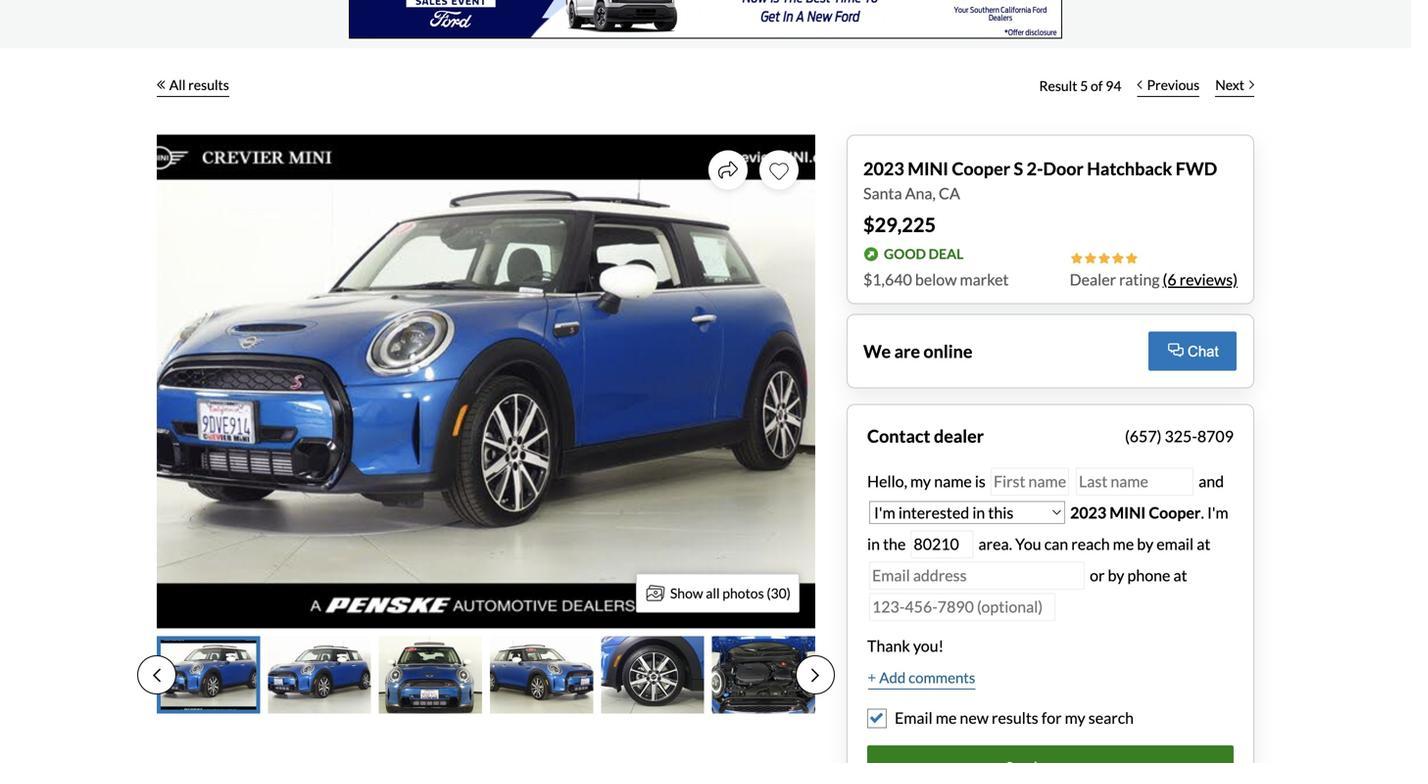Task type: vqa. For each thing, say whether or not it's contained in the screenshot.
the rightmost "of"
no



Task type: describe. For each thing, give the bounding box(es) containing it.
phone
[[1128, 566, 1171, 585]]

email
[[895, 708, 933, 728]]

you!
[[913, 637, 944, 656]]

we are online
[[863, 341, 973, 362]]

previous
[[1147, 76, 1200, 93]]

view vehicle photo 1 image
[[157, 637, 260, 714]]

cooper for 2023 mini cooper
[[1149, 503, 1201, 522]]

all
[[706, 585, 720, 602]]

result 5 of 94
[[1039, 77, 1122, 94]]

2023 mini cooper s 2-door hatchback fwd santa ana, ca
[[863, 158, 1217, 203]]

.
[[1201, 503, 1204, 522]]

0 horizontal spatial my
[[910, 472, 931, 491]]

prev page image
[[153, 668, 161, 683]]

reach
[[1071, 535, 1110, 554]]

dealer
[[1070, 270, 1116, 289]]

hello, my name is
[[867, 472, 989, 491]]

and
[[1196, 472, 1224, 491]]

1 vertical spatial at
[[1174, 566, 1187, 585]]

or
[[1090, 566, 1105, 585]]

ana,
[[905, 184, 936, 203]]

1 horizontal spatial results
[[992, 708, 1039, 728]]

all results
[[169, 76, 229, 93]]

hello,
[[867, 472, 907, 491]]

Phone (optional) telephone field
[[869, 593, 1055, 621]]

thank
[[867, 637, 910, 656]]

(6 reviews) button
[[1163, 268, 1238, 292]]

new
[[960, 708, 989, 728]]

325-
[[1165, 427, 1197, 446]]

hatchback
[[1087, 158, 1172, 179]]

advertisement region
[[349, 0, 1062, 39]]

$1,640 below market
[[863, 270, 1009, 289]]

add comments
[[879, 669, 976, 687]]

2023 for 2023 mini cooper s 2-door hatchback fwd santa ana, ca
[[863, 158, 904, 179]]

show all photos (30)
[[670, 585, 791, 602]]

share image
[[718, 160, 738, 180]]

chat image
[[1168, 344, 1184, 357]]

or by phone at
[[1090, 566, 1187, 585]]

First name field
[[991, 468, 1069, 496]]

door
[[1043, 158, 1084, 179]]

search
[[1089, 708, 1134, 728]]

view vehicle photo 3 image
[[379, 637, 482, 714]]

i'm
[[1207, 503, 1229, 522]]

photos
[[723, 585, 764, 602]]

$1,640
[[863, 270, 912, 289]]

ca
[[939, 184, 960, 203]]

Email address email field
[[869, 562, 1085, 590]]

(657) 325-8709
[[1125, 427, 1234, 446]]

mini for 2023 mini cooper
[[1110, 503, 1146, 522]]

(30)
[[767, 585, 791, 602]]

area.
[[979, 535, 1012, 554]]

thank you!
[[867, 637, 944, 656]]

can
[[1044, 535, 1068, 554]]

2023 for 2023 mini cooper
[[1070, 503, 1107, 522]]

area. you can reach me by email at
[[976, 535, 1211, 554]]

view vehicle photo 4 image
[[490, 637, 593, 714]]

plus image
[[868, 673, 876, 683]]

5
[[1080, 77, 1088, 94]]

add comments button
[[867, 666, 977, 691]]

show all photos (30) link
[[636, 574, 800, 613]]

rating
[[1119, 270, 1160, 289]]

(657)
[[1125, 427, 1162, 446]]

of
[[1091, 77, 1103, 94]]

vehicle full photo image
[[157, 135, 815, 629]]



Task type: locate. For each thing, give the bounding box(es) containing it.
mini down last name field
[[1110, 503, 1146, 522]]

comments
[[909, 669, 976, 687]]

all
[[169, 76, 186, 93]]

add
[[879, 669, 906, 687]]

1 horizontal spatial me
[[1113, 535, 1134, 554]]

1 horizontal spatial at
[[1197, 535, 1211, 554]]

previous link
[[1129, 64, 1208, 107]]

1 horizontal spatial by
[[1137, 535, 1154, 554]]

email
[[1157, 535, 1194, 554]]

94
[[1106, 77, 1122, 94]]

chat
[[1188, 344, 1219, 360]]

show
[[670, 585, 703, 602]]

2023 up santa
[[863, 158, 904, 179]]

1 vertical spatial cooper
[[1149, 503, 1201, 522]]

0 vertical spatial me
[[1113, 535, 1134, 554]]

1 vertical spatial mini
[[1110, 503, 1146, 522]]

0 vertical spatial results
[[188, 76, 229, 93]]

email me new results for my search
[[895, 708, 1134, 728]]

0 horizontal spatial me
[[936, 708, 957, 728]]

next
[[1215, 76, 1245, 93]]

8709
[[1197, 427, 1234, 446]]

1 horizontal spatial my
[[1065, 708, 1086, 728]]

0 horizontal spatial 2023
[[863, 158, 904, 179]]

cooper inside 2023 mini cooper s 2-door hatchback fwd santa ana, ca
[[952, 158, 1010, 179]]

my
[[910, 472, 931, 491], [1065, 708, 1086, 728]]

for
[[1042, 708, 1062, 728]]

my left name
[[910, 472, 931, 491]]

0 vertical spatial at
[[1197, 535, 1211, 554]]

good deal
[[884, 246, 964, 262]]

my right for on the bottom right of the page
[[1065, 708, 1086, 728]]

results
[[188, 76, 229, 93], [992, 708, 1039, 728]]

me left new
[[936, 708, 957, 728]]

result
[[1039, 77, 1078, 94]]

1 vertical spatial my
[[1065, 708, 1086, 728]]

at
[[1197, 535, 1211, 554], [1174, 566, 1187, 585]]

name
[[934, 472, 972, 491]]

at right email
[[1197, 535, 1211, 554]]

0 vertical spatial cooper
[[952, 158, 1010, 179]]

is
[[975, 472, 986, 491]]

you
[[1015, 535, 1041, 554]]

0 vertical spatial my
[[910, 472, 931, 491]]

we
[[863, 341, 891, 362]]

Zip code field
[[911, 531, 974, 559]]

chat button
[[1149, 332, 1237, 371]]

(6
[[1163, 270, 1177, 289]]

market
[[960, 270, 1009, 289]]

2023
[[863, 158, 904, 179], [1070, 503, 1107, 522]]

below
[[915, 270, 957, 289]]

cooper up email
[[1149, 503, 1201, 522]]

1 horizontal spatial 2023
[[1070, 503, 1107, 522]]

s
[[1014, 158, 1023, 179]]

1 horizontal spatial mini
[[1110, 503, 1146, 522]]

the
[[883, 535, 906, 554]]

2-
[[1027, 158, 1043, 179]]

mini inside 2023 mini cooper s 2-door hatchback fwd santa ana, ca
[[908, 158, 949, 179]]

0 vertical spatial by
[[1137, 535, 1154, 554]]

contact
[[867, 426, 931, 447]]

dealer
[[934, 426, 984, 447]]

dealer rating (6 reviews)
[[1070, 270, 1238, 289]]

0 horizontal spatial mini
[[908, 158, 949, 179]]

1 horizontal spatial cooper
[[1149, 503, 1201, 522]]

me right 'reach'
[[1113, 535, 1134, 554]]

good
[[884, 246, 926, 262]]

reviews)
[[1180, 270, 1238, 289]]

1 vertical spatial results
[[992, 708, 1039, 728]]

chevron right image
[[1250, 80, 1254, 90]]

0 horizontal spatial by
[[1108, 566, 1125, 585]]

chevron double left image
[[157, 80, 165, 90]]

contact dealer
[[867, 426, 984, 447]]

0 horizontal spatial at
[[1174, 566, 1187, 585]]

mini up ana,
[[908, 158, 949, 179]]

2023 up 'reach'
[[1070, 503, 1107, 522]]

mini for 2023 mini cooper s 2-door hatchback fwd santa ana, ca
[[908, 158, 949, 179]]

2023 inside 2023 mini cooper s 2-door hatchback fwd santa ana, ca
[[863, 158, 904, 179]]

tab list
[[137, 637, 835, 714]]

cooper left s
[[952, 158, 1010, 179]]

by right or
[[1108, 566, 1125, 585]]

0 horizontal spatial cooper
[[952, 158, 1010, 179]]

0 horizontal spatial results
[[188, 76, 229, 93]]

Last name field
[[1076, 468, 1194, 496]]

in
[[867, 535, 880, 554]]

online
[[924, 341, 973, 362]]

cooper for 2023 mini cooper s 2-door hatchback fwd santa ana, ca
[[952, 158, 1010, 179]]

results right all
[[188, 76, 229, 93]]

2023 mini cooper
[[1070, 503, 1201, 522]]

next link
[[1208, 64, 1262, 107]]

mini
[[908, 158, 949, 179], [1110, 503, 1146, 522]]

1 vertical spatial 2023
[[1070, 503, 1107, 522]]

chevron left image
[[1137, 80, 1142, 90]]

view vehicle photo 6 image
[[712, 637, 815, 714]]

0 vertical spatial mini
[[908, 158, 949, 179]]

view vehicle photo 5 image
[[601, 637, 704, 714]]

by
[[1137, 535, 1154, 554], [1108, 566, 1125, 585]]

by left email
[[1137, 535, 1154, 554]]

results left for on the bottom right of the page
[[992, 708, 1039, 728]]

deal
[[929, 246, 964, 262]]

. i'm in the
[[867, 503, 1229, 554]]

view vehicle photo 2 image
[[268, 637, 371, 714]]

$29,225
[[863, 213, 936, 237]]

are
[[894, 341, 920, 362]]

fwd
[[1176, 158, 1217, 179]]

all results link
[[157, 64, 229, 107]]

at right phone
[[1174, 566, 1187, 585]]

next page image
[[811, 668, 819, 683]]

1 vertical spatial me
[[936, 708, 957, 728]]

cooper
[[952, 158, 1010, 179], [1149, 503, 1201, 522]]

0 vertical spatial 2023
[[863, 158, 904, 179]]

santa
[[863, 184, 902, 203]]

me
[[1113, 535, 1134, 554], [936, 708, 957, 728]]

1 vertical spatial by
[[1108, 566, 1125, 585]]



